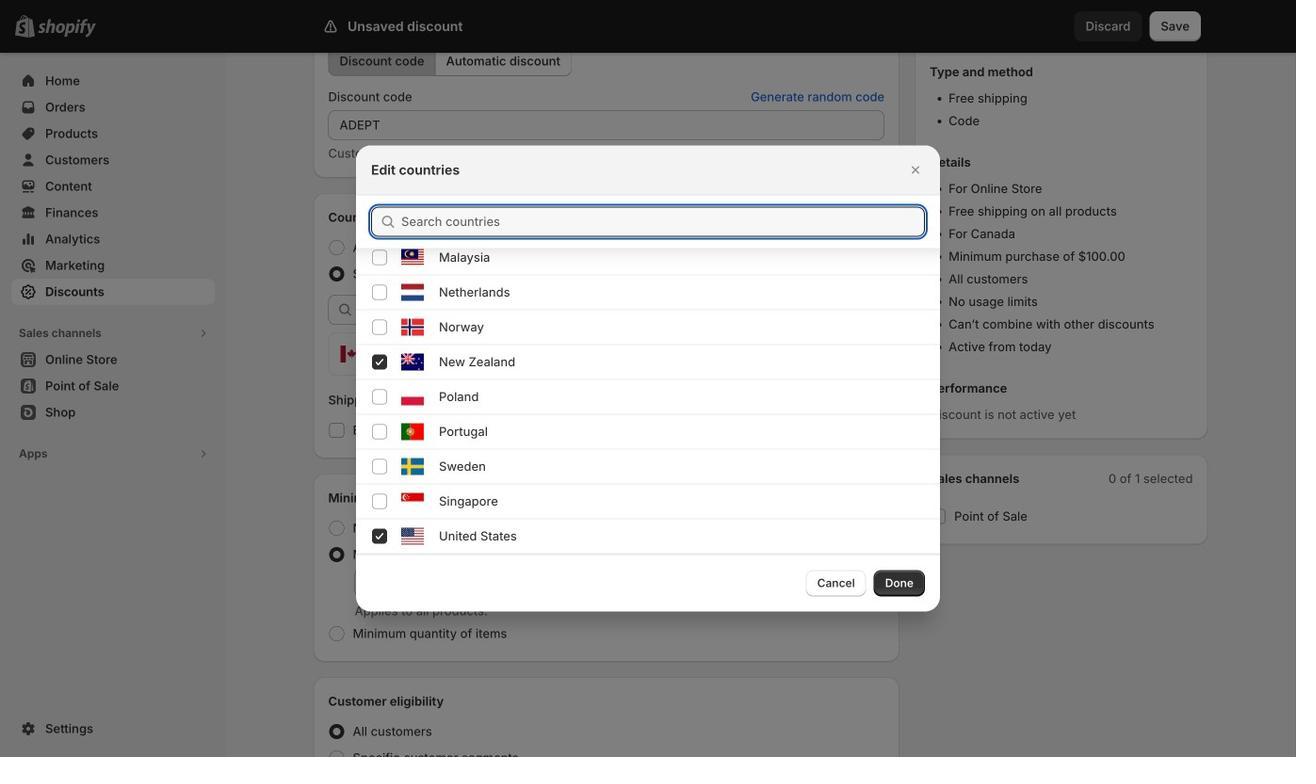 Task type: locate. For each thing, give the bounding box(es) containing it.
Search countries text field
[[402, 207, 926, 237]]

dialog
[[0, 0, 1297, 612]]

shopify image
[[38, 19, 96, 37]]



